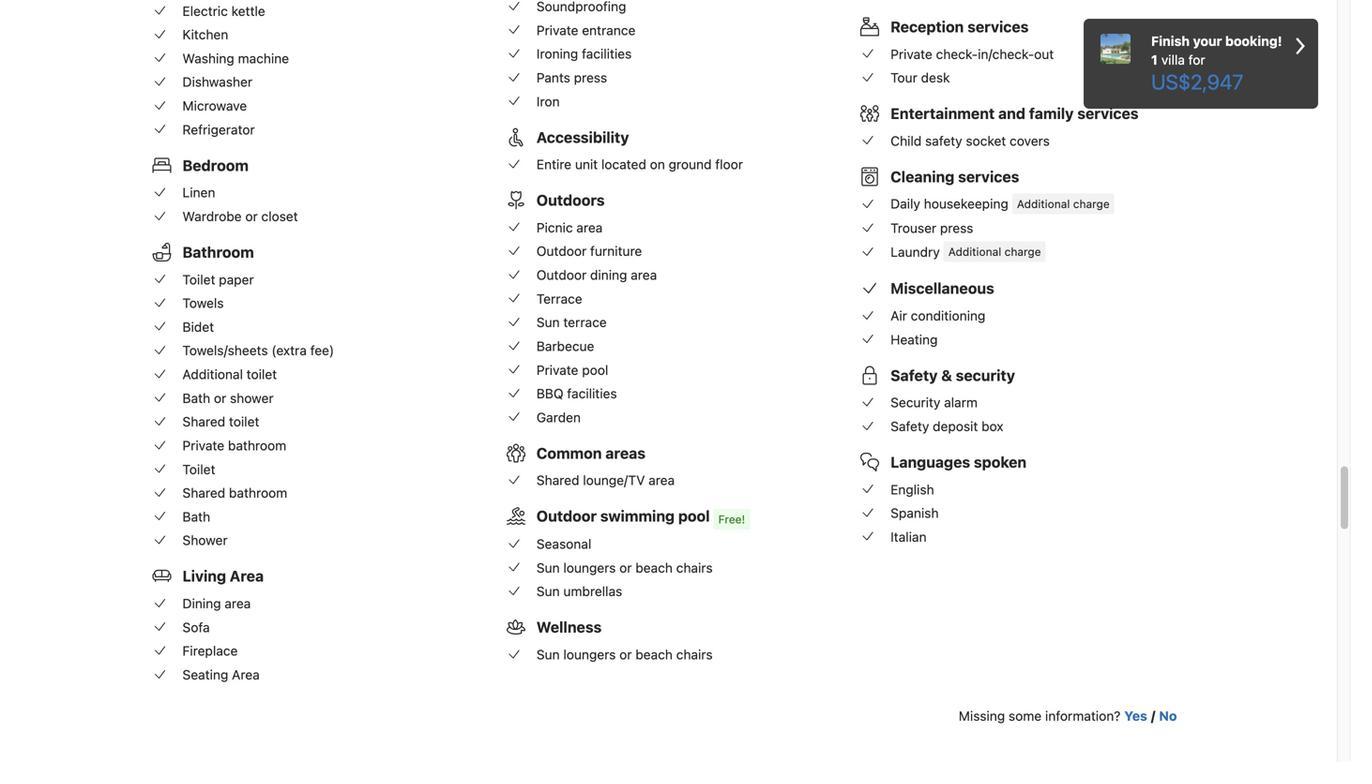 Task type: vqa. For each thing, say whether or not it's contained in the screenshot.
the rightmost we price match
no



Task type: describe. For each thing, give the bounding box(es) containing it.
machine
[[238, 51, 289, 66]]

garden
[[537, 410, 581, 425]]

child safety socket covers
[[891, 133, 1050, 149]]

safety for safety & security
[[891, 367, 938, 385]]

security
[[891, 395, 940, 411]]

us$2,947
[[1151, 69, 1244, 94]]

seating
[[182, 668, 228, 683]]

no button
[[1159, 707, 1177, 726]]

outdoors
[[537, 191, 605, 209]]

spoken
[[974, 454, 1027, 471]]

pants
[[537, 70, 570, 85]]

1 loungers from the top
[[563, 560, 616, 576]]

kitchen
[[182, 27, 228, 42]]

bedroom
[[182, 157, 249, 174]]

check-
[[936, 46, 978, 62]]

shower
[[230, 391, 274, 406]]

private bathroom
[[182, 438, 286, 454]]

toilet for shared toilet
[[229, 414, 259, 430]]

yes
[[1124, 709, 1147, 724]]

bathroom for private bathroom
[[228, 438, 286, 454]]

toilet for toilet paper
[[182, 272, 215, 287]]

seasonal
[[537, 537, 591, 552]]

your
[[1193, 33, 1222, 49]]

information?
[[1045, 709, 1121, 724]]

area down living area
[[225, 596, 251, 612]]

dishwasher
[[182, 74, 252, 90]]

safety for safety deposit box
[[891, 419, 929, 434]]

shower
[[182, 533, 228, 549]]

or left closet
[[245, 209, 258, 224]]

security
[[956, 367, 1015, 385]]

swimming
[[600, 508, 675, 526]]

air conditioning
[[891, 308, 986, 324]]

terrace
[[537, 291, 582, 307]]

outdoor dining area
[[537, 267, 657, 283]]

yes button
[[1124, 707, 1147, 726]]

picnic
[[537, 220, 573, 235]]

private pool
[[537, 362, 608, 378]]

services for cleaning services
[[958, 168, 1019, 186]]

in/check-
[[978, 46, 1034, 62]]

rightchevron image
[[1296, 32, 1305, 60]]

bbq facilities
[[537, 386, 617, 402]]

safety & security
[[891, 367, 1015, 385]]

outdoor furniture
[[537, 244, 642, 259]]

facilities for ironing facilities
[[582, 46, 632, 62]]

1 sun from the top
[[537, 315, 560, 330]]

bath or shower
[[182, 391, 274, 406]]

outdoor for outdoor swimming pool
[[537, 508, 597, 526]]

sun terrace
[[537, 315, 607, 330]]

picnic area
[[537, 220, 603, 235]]

laundry
[[891, 244, 940, 260]]

furniture
[[590, 244, 642, 259]]

services for reception services
[[967, 18, 1029, 36]]

wellness
[[537, 619, 602, 637]]

pants press
[[537, 70, 607, 85]]

living
[[182, 568, 226, 586]]

languages
[[891, 454, 970, 471]]

towels
[[182, 296, 224, 311]]

1 vertical spatial services
[[1077, 105, 1139, 123]]

1 horizontal spatial pool
[[678, 508, 710, 526]]

languages spoken
[[891, 454, 1027, 471]]

fireplace
[[182, 644, 238, 659]]

common
[[537, 445, 602, 462]]

entire unit located on ground floor
[[537, 157, 743, 172]]

1 chairs from the top
[[676, 560, 713, 576]]

private for private bathroom
[[182, 438, 224, 454]]

shared for shared bathroom
[[182, 486, 225, 501]]

and
[[998, 105, 1026, 123]]

1
[[1151, 52, 1158, 68]]

common areas
[[537, 445, 646, 462]]

electric
[[182, 3, 228, 19]]

charge inside 'laundry additional charge'
[[1005, 246, 1041, 259]]

covers
[[1010, 133, 1050, 149]]

wardrobe
[[182, 209, 242, 224]]

spanish
[[891, 506, 939, 521]]

1 sun loungers or beach chairs from the top
[[537, 560, 713, 576]]

booking!
[[1225, 33, 1282, 49]]

linen
[[182, 185, 215, 200]]

on
[[650, 157, 665, 172]]

child
[[891, 133, 922, 149]]

or down umbrellas
[[619, 647, 632, 663]]

press for trouser press
[[940, 221, 973, 236]]

heating
[[891, 332, 938, 347]]

daily housekeeping additional charge
[[891, 196, 1110, 212]]

box
[[982, 419, 1004, 434]]

dining
[[182, 596, 221, 612]]

microwave
[[182, 98, 247, 114]]

private for private check-in/check-out
[[891, 46, 932, 62]]

safety deposit box
[[891, 419, 1004, 434]]

reception services
[[891, 18, 1029, 36]]



Task type: locate. For each thing, give the bounding box(es) containing it.
facilities down private pool
[[567, 386, 617, 402]]

2 loungers from the top
[[563, 647, 616, 663]]

0 vertical spatial toilet
[[246, 367, 277, 382]]

1 vertical spatial pool
[[678, 508, 710, 526]]

pool
[[582, 362, 608, 378], [678, 508, 710, 526]]

toilet for additional toilet
[[246, 367, 277, 382]]

1 bath from the top
[[182, 391, 210, 406]]

lounge/tv
[[583, 473, 645, 489]]

sun down terrace
[[537, 315, 560, 330]]

area up outdoor furniture
[[576, 220, 603, 235]]

area for seating area
[[232, 668, 260, 683]]

security alarm
[[891, 395, 978, 411]]

toilet down towels/sheets (extra fee)
[[246, 367, 277, 382]]

press up 'laundry additional charge'
[[940, 221, 973, 236]]

housekeeping
[[924, 196, 1008, 212]]

0 horizontal spatial pool
[[582, 362, 608, 378]]

sun loungers or beach chairs down wellness
[[537, 647, 713, 663]]

0 vertical spatial bath
[[182, 391, 210, 406]]

2 vertical spatial services
[[958, 168, 1019, 186]]

toilet for toilet
[[182, 462, 215, 477]]

entertainment and family services
[[891, 105, 1139, 123]]

0 vertical spatial services
[[967, 18, 1029, 36]]

facilities down entrance
[[582, 46, 632, 62]]

out
[[1034, 46, 1054, 62]]

refrigerator
[[182, 122, 255, 137]]

area up swimming
[[649, 473, 675, 489]]

some
[[1009, 709, 1042, 724]]

area right "dining"
[[631, 267, 657, 283]]

bathroom down shared toilet
[[228, 438, 286, 454]]

0 vertical spatial sun loungers or beach chairs
[[537, 560, 713, 576]]

additional
[[1017, 197, 1070, 211], [948, 246, 1001, 259], [182, 367, 243, 382]]

shared for shared toilet
[[182, 414, 225, 430]]

0 horizontal spatial charge
[[1005, 246, 1041, 259]]

italian
[[891, 530, 927, 545]]

for
[[1188, 52, 1205, 68]]

private up ironing
[[537, 22, 578, 38]]

0 horizontal spatial press
[[574, 70, 607, 85]]

loungers down wellness
[[563, 647, 616, 663]]

cleaning
[[891, 168, 954, 186]]

bathroom
[[228, 438, 286, 454], [229, 486, 287, 501]]

socket
[[966, 133, 1006, 149]]

facilities for bbq facilities
[[567, 386, 617, 402]]

bath for bath or shower
[[182, 391, 210, 406]]

0 vertical spatial outdoor
[[537, 244, 587, 259]]

washing
[[182, 51, 234, 66]]

free!
[[718, 513, 745, 527]]

press for pants press
[[574, 70, 607, 85]]

safety up security
[[891, 367, 938, 385]]

1 vertical spatial press
[[940, 221, 973, 236]]

electric kettle
[[182, 3, 265, 19]]

outdoor up terrace
[[537, 267, 587, 283]]

private down shared toilet
[[182, 438, 224, 454]]

washing machine
[[182, 51, 289, 66]]

private for private pool
[[537, 362, 578, 378]]

services up 'daily housekeeping additional charge' on the right top of page
[[958, 168, 1019, 186]]

shared for shared lounge/tv area
[[537, 473, 579, 489]]

1 vertical spatial loungers
[[563, 647, 616, 663]]

living area
[[182, 568, 264, 586]]

2 beach from the top
[[635, 647, 673, 663]]

press down ironing facilities
[[574, 70, 607, 85]]

finish your booking! 1 villa for us$2,947
[[1151, 33, 1282, 94]]

ground
[[669, 157, 712, 172]]

additional down covers
[[1017, 197, 1070, 211]]

2 vertical spatial outdoor
[[537, 508, 597, 526]]

1 vertical spatial additional
[[948, 246, 1001, 259]]

1 vertical spatial charge
[[1005, 246, 1041, 259]]

areas
[[605, 445, 646, 462]]

outdoor for outdoor furniture
[[537, 244, 587, 259]]

3 sun from the top
[[537, 584, 560, 600]]

dining
[[590, 267, 627, 283]]

outdoor
[[537, 244, 587, 259], [537, 267, 587, 283], [537, 508, 597, 526]]

1 beach from the top
[[635, 560, 673, 576]]

1 vertical spatial facilities
[[567, 386, 617, 402]]

or up shared toilet
[[214, 391, 226, 406]]

3 outdoor from the top
[[537, 508, 597, 526]]

deposit
[[933, 419, 978, 434]]

0 vertical spatial additional
[[1017, 197, 1070, 211]]

loungers up umbrellas
[[563, 560, 616, 576]]

located
[[601, 157, 646, 172]]

1 vertical spatial safety
[[891, 419, 929, 434]]

0 vertical spatial beach
[[635, 560, 673, 576]]

towels/sheets (extra fee)
[[182, 343, 334, 359]]

toilet paper
[[182, 272, 254, 287]]

ironing
[[537, 46, 578, 62]]

sun loungers or beach chairs up umbrellas
[[537, 560, 713, 576]]

2 vertical spatial additional
[[182, 367, 243, 382]]

1 vertical spatial toilet
[[229, 414, 259, 430]]

pool up bbq facilities
[[582, 362, 608, 378]]

1 outdoor from the top
[[537, 244, 587, 259]]

additional down towels/sheets
[[182, 367, 243, 382]]

2 horizontal spatial additional
[[1017, 197, 1070, 211]]

desk
[[921, 70, 950, 85]]

2 outdoor from the top
[[537, 267, 587, 283]]

bath for bath
[[182, 509, 210, 525]]

1 safety from the top
[[891, 367, 938, 385]]

0 vertical spatial toilet
[[182, 272, 215, 287]]

trouser press
[[891, 221, 973, 236]]

1 vertical spatial area
[[232, 668, 260, 683]]

toilet down shower
[[229, 414, 259, 430]]

outdoor down picnic
[[537, 244, 587, 259]]

outdoor up seasonal
[[537, 508, 597, 526]]

1 vertical spatial toilet
[[182, 462, 215, 477]]

missing some information? yes / no
[[959, 709, 1177, 724]]

area for living area
[[230, 568, 264, 586]]

entertainment
[[891, 105, 995, 123]]

private up tour
[[891, 46, 932, 62]]

/
[[1151, 709, 1155, 724]]

2 sun loungers or beach chairs from the top
[[537, 647, 713, 663]]

1 vertical spatial sun loungers or beach chairs
[[537, 647, 713, 663]]

services up in/check-
[[967, 18, 1029, 36]]

1 horizontal spatial charge
[[1073, 197, 1110, 211]]

laundry additional charge
[[891, 244, 1041, 260]]

reception
[[891, 18, 964, 36]]

villa
[[1161, 52, 1185, 68]]

1 horizontal spatial additional
[[948, 246, 1001, 259]]

1 horizontal spatial press
[[940, 221, 973, 236]]

sun down seasonal
[[537, 560, 560, 576]]

shared down the common
[[537, 473, 579, 489]]

safety
[[925, 133, 962, 149]]

4 sun from the top
[[537, 647, 560, 663]]

private for private entrance
[[537, 22, 578, 38]]

outdoor swimming pool
[[537, 508, 710, 526]]

bath up the shower
[[182, 509, 210, 525]]

unit
[[575, 157, 598, 172]]

additional up miscellaneous
[[948, 246, 1001, 259]]

shared up the shower
[[182, 486, 225, 501]]

additional inside 'laundry additional charge'
[[948, 246, 1001, 259]]

area up the dining area
[[230, 568, 264, 586]]

toilet up towels
[[182, 272, 215, 287]]

0 vertical spatial press
[[574, 70, 607, 85]]

0 vertical spatial pool
[[582, 362, 608, 378]]

0 vertical spatial loungers
[[563, 560, 616, 576]]

private up bbq
[[537, 362, 578, 378]]

1 vertical spatial bath
[[182, 509, 210, 525]]

or up umbrellas
[[619, 560, 632, 576]]

bidet
[[182, 319, 214, 335]]

0 horizontal spatial additional
[[182, 367, 243, 382]]

2 toilet from the top
[[182, 462, 215, 477]]

entrance
[[582, 22, 636, 38]]

0 vertical spatial safety
[[891, 367, 938, 385]]

services right family
[[1077, 105, 1139, 123]]

0 vertical spatial charge
[[1073, 197, 1110, 211]]

1 vertical spatial outdoor
[[537, 267, 587, 283]]

no
[[1159, 709, 1177, 724]]

sofa
[[182, 620, 210, 636]]

1 toilet from the top
[[182, 272, 215, 287]]

seating area
[[182, 668, 260, 683]]

fee)
[[310, 343, 334, 359]]

shared lounge/tv area
[[537, 473, 675, 489]]

2 bath from the top
[[182, 509, 210, 525]]

2 chairs from the top
[[676, 647, 713, 663]]

trouser
[[891, 221, 937, 236]]

terrace
[[563, 315, 607, 330]]

sun down wellness
[[537, 647, 560, 663]]

charge inside 'daily housekeeping additional charge'
[[1073, 197, 1110, 211]]

bath up shared toilet
[[182, 391, 210, 406]]

outdoor for outdoor dining area
[[537, 267, 587, 283]]

toilet
[[182, 272, 215, 287], [182, 462, 215, 477]]

0 vertical spatial facilities
[[582, 46, 632, 62]]

1 vertical spatial beach
[[635, 647, 673, 663]]

wardrobe or closet
[[182, 209, 298, 224]]

miscellaneous
[[891, 280, 994, 298]]

2 safety from the top
[[891, 419, 929, 434]]

private
[[537, 22, 578, 38], [891, 46, 932, 62], [537, 362, 578, 378], [182, 438, 224, 454]]

kettle
[[231, 3, 265, 19]]

bathroom down private bathroom
[[229, 486, 287, 501]]

ironing facilities
[[537, 46, 632, 62]]

chairs
[[676, 560, 713, 576], [676, 647, 713, 663]]

shared down bath or shower
[[182, 414, 225, 430]]

2 sun from the top
[[537, 560, 560, 576]]

entire
[[537, 157, 572, 172]]

facilities
[[582, 46, 632, 62], [567, 386, 617, 402]]

floor
[[715, 157, 743, 172]]

charge
[[1073, 197, 1110, 211], [1005, 246, 1041, 259]]

closet
[[261, 209, 298, 224]]

sun up wellness
[[537, 584, 560, 600]]

beach
[[635, 560, 673, 576], [635, 647, 673, 663]]

shared bathroom
[[182, 486, 287, 501]]

air
[[891, 308, 907, 324]]

toilet down private bathroom
[[182, 462, 215, 477]]

daily
[[891, 196, 920, 212]]

0 vertical spatial bathroom
[[228, 438, 286, 454]]

or
[[245, 209, 258, 224], [214, 391, 226, 406], [619, 560, 632, 576], [619, 647, 632, 663]]

missing
[[959, 709, 1005, 724]]

bathroom
[[182, 243, 254, 261]]

alarm
[[944, 395, 978, 411]]

1 vertical spatial chairs
[[676, 647, 713, 663]]

0 vertical spatial area
[[230, 568, 264, 586]]

area right seating
[[232, 668, 260, 683]]

safety down security
[[891, 419, 929, 434]]

shared toilet
[[182, 414, 259, 430]]

0 vertical spatial chairs
[[676, 560, 713, 576]]

(extra
[[272, 343, 307, 359]]

1 vertical spatial bathroom
[[229, 486, 287, 501]]

paper
[[219, 272, 254, 287]]

bath
[[182, 391, 210, 406], [182, 509, 210, 525]]

pool left free!
[[678, 508, 710, 526]]

bathroom for shared bathroom
[[229, 486, 287, 501]]

additional inside 'daily housekeeping additional charge'
[[1017, 197, 1070, 211]]

english
[[891, 482, 934, 498]]



